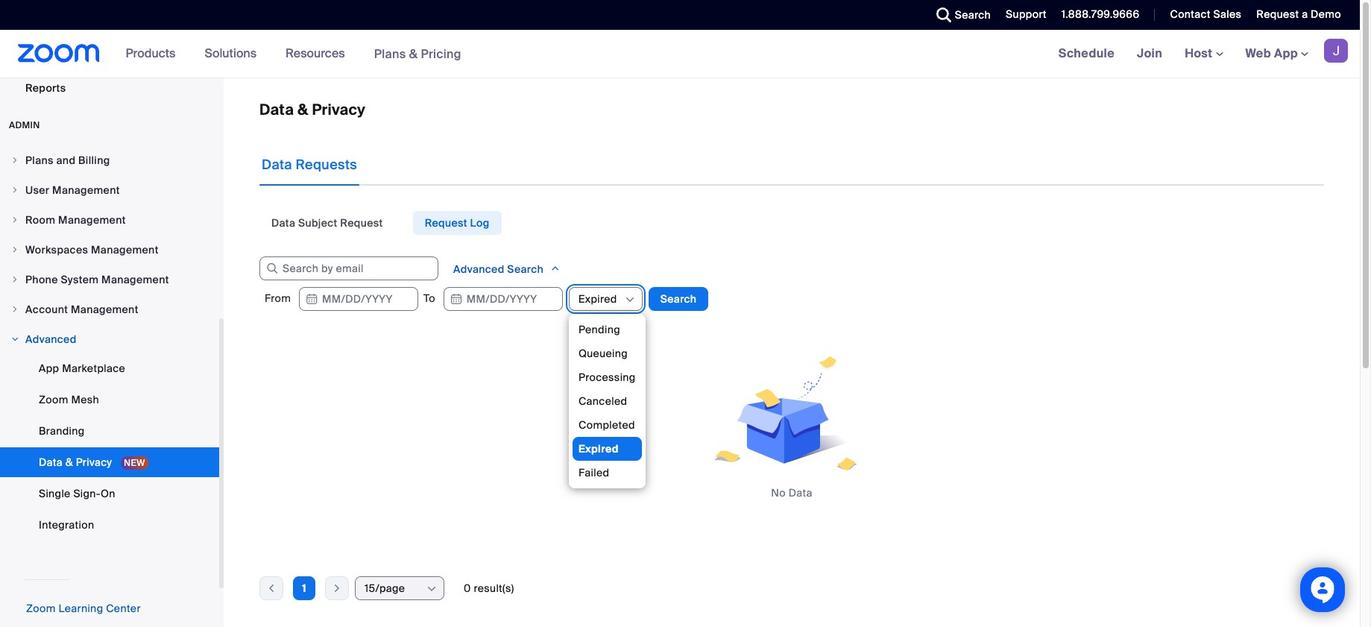 Task type: vqa. For each thing, say whether or not it's contained in the screenshot.
the bottom Edit
no



Task type: locate. For each thing, give the bounding box(es) containing it.
data down the product information navigation
[[260, 100, 294, 119]]

plans & pricing link
[[374, 46, 462, 62], [374, 46, 462, 62]]

management down workspaces management menu item
[[101, 273, 169, 286]]

data left subject
[[271, 216, 296, 230]]

branding link
[[0, 416, 219, 446]]

15/page button
[[365, 577, 425, 600]]

right image
[[10, 156, 19, 165], [10, 245, 19, 254], [10, 275, 19, 284], [10, 305, 19, 314]]

expired up failed
[[579, 442, 619, 456]]

side navigation navigation
[[0, 0, 224, 627]]

advanced inside advanced menu item
[[25, 333, 77, 346]]

data subject request tab
[[260, 211, 395, 235]]

request for request a demo
[[1257, 7, 1300, 21]]

canceled
[[579, 395, 627, 408]]

workspaces management
[[25, 243, 159, 257]]

management down room management menu item
[[91, 243, 159, 257]]

join link
[[1126, 30, 1174, 78]]

1 horizontal spatial data & privacy
[[260, 100, 366, 119]]

search right the hide options image
[[661, 292, 697, 306]]

0 vertical spatial app
[[1275, 45, 1298, 61]]

1 vertical spatial expired
[[579, 442, 619, 456]]

app right "web"
[[1275, 45, 1298, 61]]

advanced
[[453, 263, 505, 276], [25, 333, 77, 346]]

schedule
[[1059, 45, 1115, 61]]

profile picture image
[[1325, 39, 1349, 63]]

2 right image from the top
[[10, 245, 19, 254]]

processing
[[579, 371, 636, 384]]

zoom
[[39, 393, 68, 406], [26, 602, 56, 615]]

Date Picker text field
[[299, 287, 418, 311]]

0 horizontal spatial search
[[507, 263, 544, 276]]

management down billing on the left
[[52, 183, 120, 197]]

advanced for advanced
[[25, 333, 77, 346]]

1 horizontal spatial search
[[661, 292, 697, 306]]

management inside 'user management' menu item
[[52, 183, 120, 197]]

& left the pricing on the left top of the page
[[409, 46, 418, 62]]

0 vertical spatial privacy
[[312, 100, 366, 119]]

and
[[56, 154, 76, 167]]

& up data requests tab
[[298, 100, 308, 119]]

plans and billing
[[25, 154, 110, 167]]

admin
[[9, 119, 40, 131]]

data & privacy up 'single sign-on'
[[39, 456, 115, 469]]

data left "requests"
[[262, 156, 292, 174]]

request inside tab
[[425, 216, 468, 230]]

1 vertical spatial right image
[[10, 216, 19, 225]]

1
[[302, 582, 306, 595]]

0 vertical spatial search button
[[925, 0, 995, 30]]

2 horizontal spatial request
[[1257, 7, 1300, 21]]

right image
[[10, 186, 19, 195], [10, 216, 19, 225], [10, 335, 19, 344]]

single sign-on
[[39, 487, 115, 500]]

1 vertical spatial data & privacy
[[39, 456, 115, 469]]

right image inside plans and billing menu item
[[10, 156, 19, 165]]

solutions button
[[205, 30, 263, 78]]

plans left and
[[25, 154, 54, 167]]

next page image
[[326, 582, 348, 595]]

zoom learning center
[[26, 602, 141, 615]]

1 horizontal spatial &
[[298, 100, 308, 119]]

list box
[[573, 294, 642, 485]]

app up zoom mesh
[[39, 362, 59, 375]]

& inside the product information navigation
[[409, 46, 418, 62]]

right image left account
[[10, 305, 19, 314]]

1 vertical spatial app
[[39, 362, 59, 375]]

management up advanced menu item in the bottom left of the page
[[71, 303, 139, 316]]

right image inside workspaces management menu item
[[10, 245, 19, 254]]

right image inside phone system management menu item
[[10, 275, 19, 284]]

1 button
[[293, 577, 315, 600]]

management for workspaces management
[[91, 243, 159, 257]]

app marketplace link
[[0, 354, 219, 383]]

search left support
[[955, 8, 991, 22]]

right image inside 'user management' menu item
[[10, 186, 19, 195]]

0 horizontal spatial data & privacy
[[39, 456, 115, 469]]

advanced menu
[[0, 354, 219, 541]]

expired button
[[579, 288, 623, 310]]

management inside phone system management menu item
[[101, 273, 169, 286]]

data requests tab
[[260, 144, 360, 186]]

join
[[1137, 45, 1163, 61]]

4 right image from the top
[[10, 305, 19, 314]]

1 right image from the top
[[10, 186, 19, 195]]

management inside the account management menu item
[[71, 303, 139, 316]]

15/page
[[365, 582, 405, 595]]

right image left phone
[[10, 275, 19, 284]]

1 vertical spatial zoom
[[26, 602, 56, 615]]

1 vertical spatial search button
[[649, 287, 709, 311]]

plans
[[374, 46, 406, 62], [25, 154, 54, 167]]

request right subject
[[340, 216, 383, 230]]

0 vertical spatial &
[[409, 46, 418, 62]]

support link
[[995, 0, 1051, 30], [1006, 7, 1047, 21]]

log
[[470, 216, 490, 230]]

0 vertical spatial advanced
[[453, 263, 505, 276]]

0 vertical spatial search
[[955, 8, 991, 22]]

& inside data & privacy link
[[65, 456, 73, 469]]

demo
[[1311, 7, 1342, 21]]

right image for user
[[10, 186, 19, 195]]

1 vertical spatial privacy
[[76, 456, 112, 469]]

privacy up "requests"
[[312, 100, 366, 119]]

1 expired from the top
[[579, 292, 617, 306]]

no data
[[771, 486, 813, 500]]

right image for account management
[[10, 305, 19, 314]]

app
[[1275, 45, 1298, 61], [39, 362, 59, 375]]

privacy up sign-
[[76, 456, 112, 469]]

app inside advanced "menu"
[[39, 362, 59, 375]]

1 vertical spatial advanced
[[25, 333, 77, 346]]

request log tab
[[413, 211, 502, 235]]

1 vertical spatial &
[[298, 100, 308, 119]]

3 right image from the top
[[10, 335, 19, 344]]

zoom inside advanced "menu"
[[39, 393, 68, 406]]

data inside advanced "menu"
[[39, 456, 63, 469]]

1 vertical spatial search
[[507, 263, 544, 276]]

2 vertical spatial &
[[65, 456, 73, 469]]

right image down admin
[[10, 156, 19, 165]]

0 horizontal spatial advanced
[[25, 333, 77, 346]]

zoom left learning
[[26, 602, 56, 615]]

data up single
[[39, 456, 63, 469]]

right image inside the account management menu item
[[10, 305, 19, 314]]

pricing
[[421, 46, 462, 62]]

advanced menu item
[[0, 325, 219, 354]]

advanced search
[[453, 263, 546, 276]]

0 vertical spatial zoom
[[39, 393, 68, 406]]

0 horizontal spatial request
[[340, 216, 383, 230]]

3 right image from the top
[[10, 275, 19, 284]]

0 vertical spatial plans
[[374, 46, 406, 62]]

banner
[[0, 30, 1360, 78]]

sign-
[[73, 487, 101, 500]]

Search by email text field
[[260, 257, 439, 280]]

banner containing products
[[0, 30, 1360, 78]]

search inside dropdown button
[[507, 263, 544, 276]]

management
[[52, 183, 120, 197], [58, 213, 126, 227], [91, 243, 159, 257], [101, 273, 169, 286], [71, 303, 139, 316]]

1 vertical spatial plans
[[25, 154, 54, 167]]

expired up pending
[[579, 292, 617, 306]]

& down branding
[[65, 456, 73, 469]]

advanced down account
[[25, 333, 77, 346]]

host button
[[1185, 45, 1224, 61]]

plans inside the product information navigation
[[374, 46, 406, 62]]

request left log
[[425, 216, 468, 230]]

2 horizontal spatial search
[[955, 8, 991, 22]]

user management
[[25, 183, 120, 197]]

data inside tab
[[262, 156, 292, 174]]

2 vertical spatial right image
[[10, 335, 19, 344]]

expired inside popup button
[[579, 292, 617, 306]]

workspaces
[[25, 243, 88, 257]]

search
[[955, 8, 991, 22], [507, 263, 544, 276], [661, 292, 697, 306]]

to
[[424, 291, 438, 305]]

data & privacy up data requests
[[260, 100, 366, 119]]

expired
[[579, 292, 617, 306], [579, 442, 619, 456]]

tabs of data requests tab list
[[260, 211, 502, 235]]

phone
[[25, 273, 58, 286]]

0 horizontal spatial &
[[65, 456, 73, 469]]

data requests
[[262, 156, 357, 174]]

2 expired from the top
[[579, 442, 619, 456]]

1 horizontal spatial request
[[425, 216, 468, 230]]

right image inside room management menu item
[[10, 216, 19, 225]]

privacy
[[312, 100, 366, 119], [76, 456, 112, 469]]

2 horizontal spatial &
[[409, 46, 418, 62]]

search button right the hide options image
[[649, 287, 709, 311]]

request
[[1257, 7, 1300, 21], [340, 216, 383, 230], [425, 216, 468, 230]]

branding
[[39, 424, 85, 438]]

sales
[[1214, 7, 1242, 21]]

request for request log
[[425, 216, 468, 230]]

zoom for zoom learning center
[[26, 602, 56, 615]]

on
[[101, 487, 115, 500]]

contact sales link
[[1159, 0, 1246, 30], [1171, 7, 1242, 21]]

management inside workspaces management menu item
[[91, 243, 159, 257]]

management inside room management menu item
[[58, 213, 126, 227]]

search button
[[925, 0, 995, 30], [649, 287, 709, 311]]

1 horizontal spatial advanced
[[453, 263, 505, 276]]

1.888.799.9666 button
[[1051, 0, 1144, 30], [1062, 7, 1140, 21]]

plans left the pricing on the left top of the page
[[374, 46, 406, 62]]

request a demo link
[[1246, 0, 1360, 30], [1257, 7, 1342, 21]]

account management
[[25, 303, 139, 316]]

data
[[260, 100, 294, 119], [262, 156, 292, 174], [271, 216, 296, 230], [39, 456, 63, 469], [789, 486, 813, 500]]

request left a
[[1257, 7, 1300, 21]]

zoom mesh
[[39, 393, 99, 406]]

0 horizontal spatial app
[[39, 362, 59, 375]]

plans inside plans and billing menu item
[[25, 154, 54, 167]]

zoom left mesh
[[39, 393, 68, 406]]

management up workspaces management
[[58, 213, 126, 227]]

contact
[[1171, 7, 1211, 21]]

app marketplace
[[39, 362, 125, 375]]

request a demo
[[1257, 7, 1342, 21]]

0 vertical spatial right image
[[10, 186, 19, 195]]

1 right image from the top
[[10, 156, 19, 165]]

advanced up date picker text field
[[453, 263, 505, 276]]

host
[[1185, 45, 1216, 61]]

1 horizontal spatial app
[[1275, 45, 1298, 61]]

right image left workspaces on the top of the page
[[10, 245, 19, 254]]

0 horizontal spatial plans
[[25, 154, 54, 167]]

0 vertical spatial expired
[[579, 292, 617, 306]]

web app
[[1246, 45, 1298, 61]]

search button left support
[[925, 0, 995, 30]]

support
[[1006, 7, 1047, 21]]

failed
[[579, 466, 609, 480]]

data inside tab
[[271, 216, 296, 230]]

previous page image
[[260, 582, 283, 595]]

0 horizontal spatial privacy
[[76, 456, 112, 469]]

room management
[[25, 213, 126, 227]]

advanced inside advanced search dropdown button
[[453, 263, 505, 276]]

2 right image from the top
[[10, 216, 19, 225]]

1 horizontal spatial plans
[[374, 46, 406, 62]]

completed
[[579, 418, 635, 432]]

search left up icon
[[507, 263, 544, 276]]



Task type: describe. For each thing, give the bounding box(es) containing it.
1 horizontal spatial privacy
[[312, 100, 366, 119]]

user
[[25, 183, 49, 197]]

right image for plans and billing
[[10, 156, 19, 165]]

solutions
[[205, 45, 257, 61]]

hide options image
[[624, 294, 636, 306]]

plans for plans and billing
[[25, 154, 54, 167]]

product information navigation
[[115, 30, 473, 78]]

zoom mesh link
[[0, 385, 219, 415]]

request log
[[425, 216, 490, 230]]

0 vertical spatial data & privacy
[[260, 100, 366, 119]]

reports
[[25, 81, 66, 95]]

management for account management
[[71, 303, 139, 316]]

system
[[61, 273, 99, 286]]

resources button
[[286, 30, 352, 78]]

admin menu menu
[[0, 146, 219, 543]]

right image for room
[[10, 216, 19, 225]]

advanced search button
[[442, 257, 573, 281]]

result(s)
[[474, 582, 514, 595]]

learning
[[58, 602, 103, 615]]

app inside meetings navigation
[[1275, 45, 1298, 61]]

0
[[464, 582, 471, 595]]

Date Picker text field
[[444, 287, 563, 311]]

data right no
[[789, 486, 813, 500]]

data for data requests tab
[[262, 156, 292, 174]]

user management menu item
[[0, 176, 219, 204]]

request inside tab
[[340, 216, 383, 230]]

0 result(s)
[[464, 582, 514, 595]]

requests
[[296, 156, 357, 174]]

zoom learning center link
[[26, 602, 141, 615]]

center
[[106, 602, 141, 615]]

products
[[126, 45, 176, 61]]

schedule link
[[1048, 30, 1126, 78]]

show options image
[[426, 583, 438, 595]]

phone system management menu item
[[0, 266, 219, 294]]

data for data & privacy link
[[39, 456, 63, 469]]

phone system management
[[25, 273, 169, 286]]

resources
[[286, 45, 345, 61]]

management for room management
[[58, 213, 126, 227]]

no
[[771, 486, 786, 500]]

1 horizontal spatial search button
[[925, 0, 995, 30]]

marketplace
[[62, 362, 125, 375]]

plans and billing menu item
[[0, 146, 219, 175]]

reports link
[[0, 73, 219, 103]]

zoom logo image
[[18, 44, 100, 63]]

products button
[[126, 30, 182, 78]]

room
[[25, 213, 55, 227]]

data subject request
[[271, 216, 383, 230]]

integration link
[[0, 510, 219, 540]]

billing
[[78, 154, 110, 167]]

list box containing pending
[[573, 294, 642, 485]]

web
[[1246, 45, 1272, 61]]

plans for plans & pricing
[[374, 46, 406, 62]]

workspaces management menu item
[[0, 236, 219, 264]]

single sign-on link
[[0, 479, 219, 509]]

single
[[39, 487, 71, 500]]

management for user management
[[52, 183, 120, 197]]

contact sales
[[1171, 7, 1242, 21]]

0 horizontal spatial search button
[[649, 287, 709, 311]]

integration
[[39, 518, 94, 532]]

a
[[1302, 7, 1309, 21]]

right image inside advanced menu item
[[10, 335, 19, 344]]

account management menu item
[[0, 295, 219, 324]]

right image for phone system management
[[10, 275, 19, 284]]

room management menu item
[[0, 206, 219, 234]]

data & privacy link
[[0, 448, 219, 477]]

up image
[[550, 261, 561, 276]]

1.888.799.9666
[[1062, 7, 1140, 21]]

plans & pricing
[[374, 46, 462, 62]]

from
[[265, 291, 294, 305]]

data for data subject request tab
[[271, 216, 296, 230]]

account
[[25, 303, 68, 316]]

web app button
[[1246, 45, 1309, 61]]

zoom for zoom mesh
[[39, 393, 68, 406]]

advanced for advanced search
[[453, 263, 505, 276]]

data & privacy inside advanced "menu"
[[39, 456, 115, 469]]

right image for workspaces management
[[10, 245, 19, 254]]

pending
[[579, 323, 620, 336]]

meetings navigation
[[1048, 30, 1360, 78]]

subject
[[298, 216, 338, 230]]

privacy inside advanced "menu"
[[76, 456, 112, 469]]

mesh
[[71, 393, 99, 406]]

2 vertical spatial search
[[661, 292, 697, 306]]

queueing
[[579, 347, 628, 360]]



